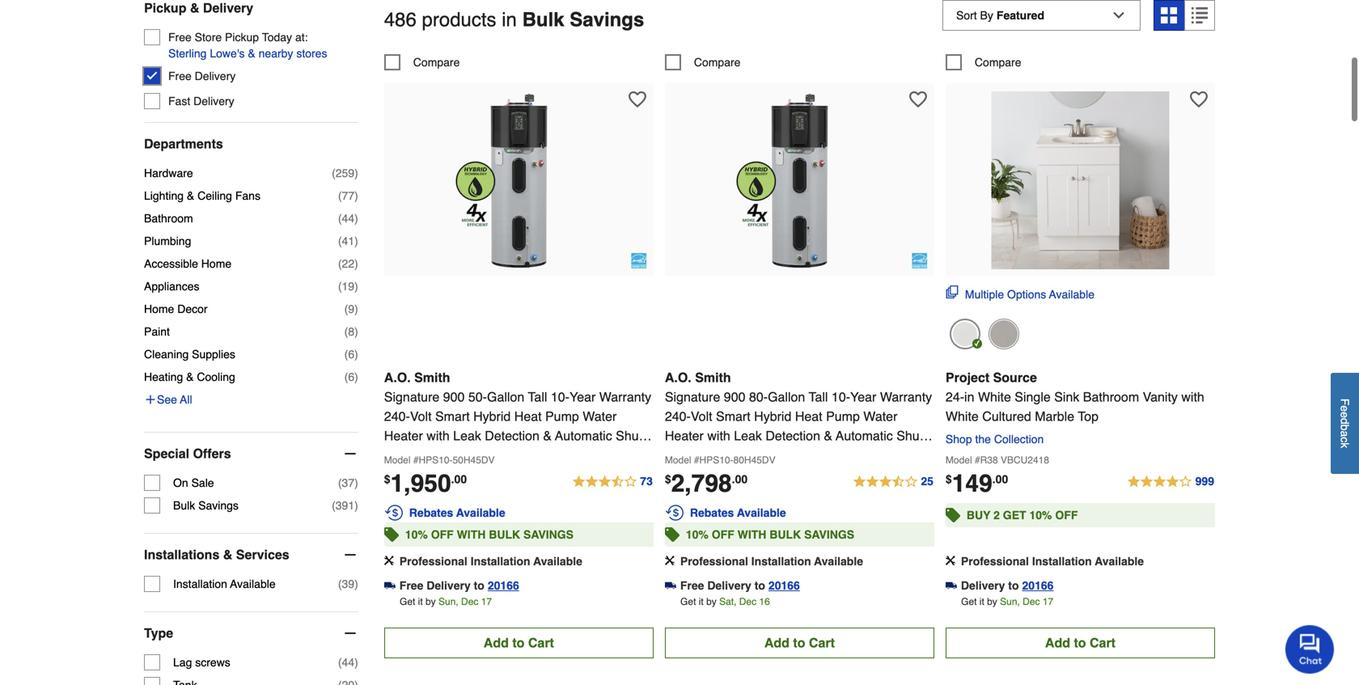 Task type: locate. For each thing, give the bounding box(es) containing it.
2 smart from the left
[[716, 409, 751, 424]]

0 horizontal spatial rebates icon image
[[384, 503, 404, 523]]

tag filled image for 2,798
[[665, 523, 680, 546]]

detection up 80h45dv
[[766, 428, 821, 443]]

10% for 1,950
[[405, 528, 428, 541]]

by
[[426, 596, 436, 608], [707, 596, 717, 608], [987, 596, 998, 608]]

1 compare from the left
[[413, 56, 460, 69]]

.00
[[451, 473, 467, 486], [732, 473, 748, 486], [993, 473, 1009, 486]]

model for signature 900 80-gallon tall 10-year warranty 240-volt smart hybrid heat pump water heater with leak detection & automatic shut- off
[[665, 455, 692, 466]]

0 horizontal spatial in
[[502, 9, 517, 31]]

3.5 stars image containing 25
[[852, 473, 935, 492]]

multiple
[[965, 288, 1004, 301]]

1 rebates available button from the left
[[384, 503, 654, 523]]

13 ) from the top
[[355, 578, 358, 591]]

white
[[978, 390, 1011, 405], [946, 409, 979, 424]]

signature inside a.o. smith signature 900 50-gallon tall 10-year warranty 240-volt smart hybrid heat pump water heater with leak detection & automatic shut- off model # hps10-50h45dv
[[384, 390, 440, 405]]

1 gallon from the left
[[487, 390, 525, 405]]

delivery down lowe's
[[195, 70, 236, 83]]

with inside a.o. smith signature 900 80-gallon tall 10-year warranty 240-volt smart hybrid heat pump water heater with leak detection & automatic shut- off model # hps10-80h45dv
[[708, 428, 731, 443]]

a.o. inside a.o. smith signature 900 80-gallon tall 10-year warranty 240-volt smart hybrid heat pump water heater with leak detection & automatic shut- off model # hps10-80h45dv
[[665, 370, 692, 385]]

volt for signature 900 80-gallon tall 10-year warranty 240-volt smart hybrid heat pump water heater with leak detection & automatic shut- off
[[691, 409, 713, 424]]

by for truck filled icon corresponding to delivery
[[987, 596, 998, 608]]

1 horizontal spatial shut-
[[897, 428, 928, 443]]

1 20166 button from the left
[[488, 578, 519, 594]]

model up 1,950
[[384, 455, 411, 466]]

( 6 ) for cleaning supplies
[[344, 348, 358, 361]]

1 truck filled image from the left
[[665, 580, 676, 592]]

rebates available
[[409, 506, 505, 519], [690, 506, 786, 519]]

1 detection from the left
[[485, 428, 540, 443]]

add to cart for 3rd add to cart button from right
[[484, 636, 554, 651]]

white down the 24-
[[946, 409, 979, 424]]

1 20166 from the left
[[488, 579, 519, 592]]

smart for 80-
[[716, 409, 751, 424]]

$ right 73 at the bottom
[[665, 473, 671, 486]]

3 $ from the left
[[946, 473, 952, 486]]

leak for 80-
[[734, 428, 762, 443]]

professional up 'get it by sat, dec 16'
[[680, 555, 748, 568]]

2 10% off with bulk savings from the left
[[686, 528, 855, 541]]

3 ) from the top
[[355, 212, 358, 225]]

# down the
[[975, 455, 981, 466]]

ceiling
[[198, 189, 232, 202]]

1 tall from the left
[[528, 390, 547, 405]]

999 button
[[1127, 473, 1216, 492]]

2 shut- from the left
[[897, 428, 928, 443]]

warranty inside a.o. smith signature 900 80-gallon tall 10-year warranty 240-volt smart hybrid heat pump water heater with leak detection & automatic shut- off model # hps10-80h45dv
[[880, 390, 932, 405]]

1 horizontal spatial heater
[[665, 428, 704, 443]]

900 left 80-
[[724, 390, 746, 405]]

2 savings from the left
[[804, 528, 855, 541]]

model down shop
[[946, 455, 972, 466]]

1 horizontal spatial signature
[[665, 390, 721, 405]]

1 horizontal spatial rebates available button
[[665, 503, 935, 523]]

off up 1,950
[[384, 448, 401, 463]]

cultured
[[983, 409, 1032, 424]]

0 horizontal spatial water
[[583, 409, 617, 424]]

( for cleaning supplies
[[344, 348, 348, 361]]

(
[[332, 167, 336, 180], [338, 189, 342, 202], [338, 212, 342, 225], [338, 235, 342, 248], [338, 257, 342, 270], [338, 280, 342, 293], [344, 303, 348, 316], [344, 325, 348, 338], [344, 348, 348, 361], [344, 371, 348, 384], [338, 477, 342, 490], [332, 499, 336, 512], [338, 578, 342, 591], [338, 656, 342, 669]]

2 horizontal spatial add to cart button
[[946, 628, 1216, 659]]

supplies
[[192, 348, 235, 361]]

2 free delivery to 20166 from the left
[[680, 579, 800, 592]]

1 savings from the left
[[524, 528, 574, 541]]

1 signature from the left
[[384, 390, 440, 405]]

free right truck filled image
[[400, 579, 424, 592]]

2 900 from the left
[[724, 390, 746, 405]]

white up cultured
[[978, 390, 1011, 405]]

type button
[[144, 613, 358, 655]]

tall inside a.o. smith signature 900 80-gallon tall 10-year warranty 240-volt smart hybrid heat pump water heater with leak detection & automatic shut- off model # hps10-80h45dv
[[809, 390, 828, 405]]

hps10- up $ 2,798 .00
[[700, 455, 734, 466]]

hybrid inside a.o. smith signature 900 80-gallon tall 10-year warranty 240-volt smart hybrid heat pump water heater with leak detection & automatic shut- off model # hps10-80h45dv
[[754, 409, 792, 424]]

detection up 50h45dv
[[485, 428, 540, 443]]

1 horizontal spatial free delivery to 20166
[[680, 579, 800, 592]]

1 horizontal spatial professional installation available
[[680, 555, 864, 568]]

2 cart from the left
[[809, 636, 835, 651]]

a.o.
[[384, 370, 411, 385], [665, 370, 692, 385]]

gallon up 80h45dv
[[768, 390, 805, 405]]

2 horizontal spatial $
[[946, 473, 952, 486]]

2 sun, from the left
[[1000, 596, 1020, 608]]

( for bulk savings
[[332, 499, 336, 512]]

( 19 )
[[338, 280, 358, 293]]

minus image down "39"
[[342, 626, 358, 642]]

year inside a.o. smith signature 900 80-gallon tall 10-year warranty 240-volt smart hybrid heat pump water heater with leak detection & automatic shut- off model # hps10-80h45dv
[[851, 390, 877, 405]]

2 horizontal spatial add
[[1045, 636, 1071, 651]]

0 horizontal spatial bulk
[[489, 528, 520, 541]]

8
[[348, 325, 355, 338]]

3.5 stars image
[[572, 473, 654, 492], [852, 473, 935, 492]]

gallon up 50h45dv
[[487, 390, 525, 405]]

with inside project source 24-in white single sink bathroom vanity with white cultured marble top
[[1182, 390, 1205, 405]]

1 horizontal spatial add to cart
[[765, 636, 835, 651]]

smart inside a.o. smith signature 900 50-gallon tall 10-year warranty 240-volt smart hybrid heat pump water heater with leak detection & automatic shut- off model # hps10-50h45dv
[[435, 409, 470, 424]]

installation for second assembly image from the right
[[752, 555, 811, 568]]

# up 1,950
[[413, 455, 419, 466]]

( 44 )
[[338, 212, 358, 225], [338, 656, 358, 669]]

.00 for 149
[[993, 473, 1009, 486]]

smart inside a.o. smith signature 900 80-gallon tall 10-year warranty 240-volt smart hybrid heat pump water heater with leak detection & automatic shut- off model # hps10-80h45dv
[[716, 409, 751, 424]]

bulk
[[489, 528, 520, 541], [770, 528, 801, 541]]

1 vertical spatial savings
[[198, 499, 239, 512]]

a
[[1339, 431, 1352, 437]]

0 horizontal spatial add to cart button
[[384, 628, 654, 659]]

1 horizontal spatial bulk
[[522, 9, 565, 31]]

1 # from the left
[[413, 455, 419, 466]]

model up 2,798
[[665, 455, 692, 466]]

0 horizontal spatial professional installation available
[[400, 555, 583, 568]]

1 horizontal spatial tag filled image
[[665, 523, 680, 546]]

hybrid for 80-
[[754, 409, 792, 424]]

heater for signature 900 50-gallon tall 10-year warranty 240-volt smart hybrid heat pump water heater with leak detection & automatic shut- off
[[384, 428, 423, 443]]

water up 73 button
[[583, 409, 617, 424]]

2 model from the left
[[665, 455, 692, 466]]

heater for signature 900 80-gallon tall 10-year warranty 240-volt smart hybrid heat pump water heater with leak detection & automatic shut- off
[[665, 428, 704, 443]]

with up 16
[[738, 528, 767, 541]]

1 horizontal spatial volt
[[691, 409, 713, 424]]

a.o. smith signature 900 50-gallon tall 10-year warranty 240-volt smart hybrid heat pump water heater with leak detection & automatic shut- off model # hps10-50h45dv
[[384, 370, 652, 466]]

2 detection from the left
[[766, 428, 821, 443]]

lowe's
[[210, 47, 245, 60]]

1 vertical spatial ( 44 )
[[338, 656, 358, 669]]

rebates icon image
[[384, 503, 404, 523], [665, 503, 685, 523]]

0 horizontal spatial off
[[384, 448, 401, 463]]

3 by from the left
[[987, 596, 998, 608]]

1 horizontal spatial compare
[[694, 56, 741, 69]]

1 horizontal spatial add to cart button
[[665, 628, 935, 659]]

add to cart
[[484, 636, 554, 651], [765, 636, 835, 651], [1045, 636, 1116, 651]]

shut-
[[616, 428, 647, 443], [897, 428, 928, 443]]

water up 25 button
[[864, 409, 898, 424]]

hps10- for signature 900 80-gallon tall 10-year warranty 240-volt smart hybrid heat pump water heater with leak detection & automatic shut- off
[[700, 455, 734, 466]]

3.5 stars image for 1,950
[[572, 473, 654, 492]]

signature inside a.o. smith signature 900 80-gallon tall 10-year warranty 240-volt smart hybrid heat pump water heater with leak detection & automatic shut- off model # hps10-80h45dv
[[665, 390, 721, 405]]

free up sterling
[[168, 31, 192, 44]]

c
[[1339, 437, 1352, 443]]

minus image inside type button
[[342, 626, 358, 642]]

240- for signature 900 50-gallon tall 10-year warranty 240-volt smart hybrid heat pump water heater with leak detection & automatic shut- off
[[384, 409, 410, 424]]

1 3.5 stars image from the left
[[572, 473, 654, 492]]

.00 down the model # r38 vbcu2418
[[993, 473, 1009, 486]]

$ 149 .00
[[946, 470, 1009, 498]]

heater up 1,950
[[384, 428, 423, 443]]

1 free delivery to 20166 from the left
[[400, 579, 519, 592]]

0 vertical spatial pickup
[[144, 0, 187, 15]]

leak up 80h45dv
[[734, 428, 762, 443]]

.00 down 50h45dv
[[451, 473, 467, 486]]

73
[[640, 475, 653, 488]]

1 pump from the left
[[545, 409, 579, 424]]

hps10- inside a.o. smith signature 900 50-gallon tall 10-year warranty 240-volt smart hybrid heat pump water heater with leak detection & automatic shut- off model # hps10-50h45dv
[[419, 455, 453, 466]]

1 10% off with bulk savings from the left
[[405, 528, 574, 541]]

900 inside a.o. smith signature 900 80-gallon tall 10-year warranty 240-volt smart hybrid heat pump water heater with leak detection & automatic shut- off model # hps10-80h45dv
[[724, 390, 746, 405]]

1 horizontal spatial a.o.
[[665, 370, 692, 385]]

2 horizontal spatial get
[[962, 596, 977, 608]]

2 240- from the left
[[665, 409, 691, 424]]

1 horizontal spatial heart outline image
[[909, 91, 927, 108]]

1 900 from the left
[[443, 390, 465, 405]]

buy
[[967, 509, 991, 522]]

3.5 stars image containing 73
[[572, 473, 654, 492]]

10% for 2,798
[[686, 528, 709, 541]]

departments element
[[144, 136, 358, 152]]

delivery
[[203, 0, 253, 15], [195, 70, 236, 83], [194, 95, 234, 108], [427, 579, 471, 592], [708, 579, 752, 592], [961, 579, 1005, 592]]

10% off with bulk savings up 16
[[686, 528, 855, 541]]

minus image
[[342, 446, 358, 462], [342, 626, 358, 642]]

1 ( 6 ) from the top
[[344, 348, 358, 361]]

0 vertical spatial in
[[502, 9, 517, 31]]

shop the collection
[[946, 433, 1044, 446]]

1 shut- from the left
[[616, 428, 647, 443]]

41
[[342, 235, 355, 248]]

hps10- inside a.o. smith signature 900 80-gallon tall 10-year warranty 240-volt smart hybrid heat pump water heater with leak detection & automatic shut- off model # hps10-80h45dv
[[700, 455, 734, 466]]

volt
[[410, 409, 432, 424], [691, 409, 713, 424]]

900 left 50-
[[443, 390, 465, 405]]

rebates available button down 50h45dv
[[384, 503, 654, 523]]

delivery down buy
[[961, 579, 1005, 592]]

tag filled image down 2,798
[[665, 523, 680, 546]]

services
[[236, 548, 289, 562]]

1 horizontal spatial sun,
[[1000, 596, 1020, 608]]

hybrid down 80-
[[754, 409, 792, 424]]

shut- left shop
[[897, 428, 928, 443]]

1 horizontal spatial .00
[[732, 473, 748, 486]]

1 10- from the left
[[551, 390, 570, 405]]

10%
[[1030, 509, 1052, 522], [405, 528, 428, 541], [686, 528, 709, 541]]

sale
[[191, 477, 214, 490]]

pump
[[545, 409, 579, 424], [826, 409, 860, 424]]

2 smith from the left
[[695, 370, 731, 385]]

detection inside a.o. smith signature 900 80-gallon tall 10-year warranty 240-volt smart hybrid heat pump water heater with leak detection & automatic shut- off model # hps10-80h45dv
[[766, 428, 821, 443]]

professional right assembly icon
[[400, 555, 468, 568]]

0 vertical spatial home
[[201, 257, 232, 270]]

shut- for signature 900 80-gallon tall 10-year warranty 240-volt smart hybrid heat pump water heater with leak detection & automatic shut- off
[[897, 428, 928, 443]]

$ 2,798 .00
[[665, 470, 748, 498]]

rebates down $ 2,798 .00
[[690, 506, 734, 519]]

volt up 1,950
[[410, 409, 432, 424]]

rebates available button for 1,950
[[384, 503, 654, 523]]

1 vertical spatial 44
[[342, 656, 355, 669]]

0 horizontal spatial 240-
[[384, 409, 410, 424]]

1 leak from the left
[[453, 428, 481, 443]]

heat inside a.o. smith signature 900 80-gallon tall 10-year warranty 240-volt smart hybrid heat pump water heater with leak detection & automatic shut- off model # hps10-80h45dv
[[795, 409, 823, 424]]

tall for 50-
[[528, 390, 547, 405]]

# inside a.o. smith signature 900 80-gallon tall 10-year warranty 240-volt smart hybrid heat pump water heater with leak detection & automatic shut- off model # hps10-80h45dv
[[694, 455, 700, 466]]

1 horizontal spatial 10% off with bulk savings
[[686, 528, 855, 541]]

2 get it by sun, dec 17 from the left
[[962, 596, 1054, 608]]

( 9 )
[[344, 303, 358, 316]]

with for 2,798
[[738, 528, 767, 541]]

2 ( 6 ) from the top
[[344, 371, 358, 384]]

8 ) from the top
[[355, 325, 358, 338]]

2 volt from the left
[[691, 409, 713, 424]]

2 it from the left
[[699, 596, 704, 608]]

0 horizontal spatial hybrid
[[473, 409, 511, 424]]

1 horizontal spatial $
[[665, 473, 671, 486]]

( 44 ) down "39"
[[338, 656, 358, 669]]

by for truck filled icon for free
[[707, 596, 717, 608]]

1 horizontal spatial off
[[665, 448, 682, 463]]

1 model from the left
[[384, 455, 411, 466]]

10% down 2,798
[[686, 528, 709, 541]]

with for signature 900 80-gallon tall 10-year warranty 240-volt smart hybrid heat pump water heater with leak detection & automatic shut- off
[[708, 428, 731, 443]]

6 ) from the top
[[355, 280, 358, 293]]

2 horizontal spatial heart outline image
[[1190, 91, 1208, 108]]

1 add to cart from the left
[[484, 636, 554, 651]]

0 vertical spatial 6
[[348, 348, 355, 361]]

1 horizontal spatial dec
[[739, 596, 757, 608]]

shut- inside a.o. smith signature 900 80-gallon tall 10-year warranty 240-volt smart hybrid heat pump water heater with leak detection & automatic shut- off model # hps10-80h45dv
[[897, 428, 928, 443]]

1 horizontal spatial savings
[[804, 528, 855, 541]]

1 minus image from the top
[[342, 446, 358, 462]]

smart for 50-
[[435, 409, 470, 424]]

1 17 from the left
[[481, 596, 492, 608]]

1 $ from the left
[[384, 473, 391, 486]]

home right accessible
[[201, 257, 232, 270]]

professional up delivery to 20166
[[961, 555, 1029, 568]]

0 horizontal spatial rebates available button
[[384, 503, 654, 523]]

add for second add to cart button from left
[[765, 636, 790, 651]]

1 horizontal spatial bulk
[[770, 528, 801, 541]]

3 cart from the left
[[1090, 636, 1116, 651]]

a.o. smith signature 900 80-gallon tall 10-year warranty 240-volt smart hybrid heat pump water heater with leak detection & automatic shut-off image
[[711, 91, 889, 269]]

actual price $149.00 element
[[946, 470, 1009, 498]]

see all
[[157, 393, 192, 406]]

with for signature 900 50-gallon tall 10-year warranty 240-volt smart hybrid heat pump water heater with leak detection & automatic shut- off
[[427, 428, 450, 443]]

pump inside a.o. smith signature 900 80-gallon tall 10-year warranty 240-volt smart hybrid heat pump water heater with leak detection & automatic shut- off model # hps10-80h45dv
[[826, 409, 860, 424]]

2 20166 button from the left
[[769, 578, 800, 594]]

with
[[1182, 390, 1205, 405], [427, 428, 450, 443], [708, 428, 731, 443]]

pickup up sterling
[[144, 0, 187, 15]]

automatic up 25 button
[[836, 428, 893, 443]]

0 horizontal spatial automatic
[[555, 428, 612, 443]]

cart for third add to cart button from left
[[1090, 636, 1116, 651]]

compare inside 5013803451 element
[[694, 56, 741, 69]]

pump for 80-
[[826, 409, 860, 424]]

heater
[[384, 428, 423, 443], [665, 428, 704, 443]]

16
[[759, 596, 770, 608]]

0 vertical spatial white
[[978, 390, 1011, 405]]

.00 inside $ 1,950 .00
[[451, 473, 467, 486]]

$ inside $ 149 .00
[[946, 473, 952, 486]]

.00 inside $ 149 .00
[[993, 473, 1009, 486]]

2 gallon from the left
[[768, 390, 805, 405]]

heater inside a.o. smith signature 900 50-gallon tall 10-year warranty 240-volt smart hybrid heat pump water heater with leak detection & automatic shut- off model # hps10-50h45dv
[[384, 428, 423, 443]]

volt up 2,798
[[691, 409, 713, 424]]

pickup up sterling lowe's & nearby stores button
[[225, 31, 259, 44]]

2 add from the left
[[765, 636, 790, 651]]

tag filled image
[[946, 504, 961, 527], [384, 523, 399, 546], [665, 523, 680, 546]]

1 a.o. from the left
[[384, 370, 411, 385]]

0 horizontal spatial model
[[384, 455, 411, 466]]

$ inside $ 1,950 .00
[[384, 473, 391, 486]]

1 get it by sun, dec 17 from the left
[[400, 596, 492, 608]]

1 horizontal spatial with
[[738, 528, 767, 541]]

cart for 3rd add to cart button from right
[[528, 636, 554, 651]]

0 horizontal spatial hps10-
[[419, 455, 453, 466]]

.00 down 80h45dv
[[732, 473, 748, 486]]

get it by sat, dec 16
[[681, 596, 770, 608]]

sun, for delivery
[[439, 596, 459, 608]]

gallon inside a.o. smith signature 900 80-gallon tall 10-year warranty 240-volt smart hybrid heat pump water heater with leak detection & automatic shut- off model # hps10-80h45dv
[[768, 390, 805, 405]]

tall right 50-
[[528, 390, 547, 405]]

products
[[422, 9, 497, 31]]

bulk for 1,950
[[489, 528, 520, 541]]

2 bulk from the left
[[770, 528, 801, 541]]

warranty inside a.o. smith signature 900 50-gallon tall 10-year warranty 240-volt smart hybrid heat pump water heater with leak detection & automatic shut- off model # hps10-50h45dv
[[599, 390, 652, 405]]

k
[[1339, 443, 1352, 449]]

2 assembly image from the left
[[946, 556, 956, 566]]

0 horizontal spatial .00
[[451, 473, 467, 486]]

486
[[384, 9, 417, 31]]

1 volt from the left
[[410, 409, 432, 424]]

44 down "39"
[[342, 656, 355, 669]]

2 pump from the left
[[826, 409, 860, 424]]

volt inside a.o. smith signature 900 80-gallon tall 10-year warranty 240-volt smart hybrid heat pump water heater with leak detection & automatic shut- off model # hps10-80h45dv
[[691, 409, 713, 424]]

it for truck filled icon for free
[[699, 596, 704, 608]]

( for lighting & ceiling fans
[[338, 189, 342, 202]]

240- up 1,950
[[384, 409, 410, 424]]

2 ( 44 ) from the top
[[338, 656, 358, 669]]

# inside a.o. smith signature 900 50-gallon tall 10-year warranty 240-volt smart hybrid heat pump water heater with leak detection & automatic shut- off model # hps10-50h45dv
[[413, 455, 419, 466]]

0 horizontal spatial by
[[426, 596, 436, 608]]

1 professional from the left
[[400, 555, 468, 568]]

in
[[502, 9, 517, 31], [965, 390, 975, 405]]

smith inside a.o. smith signature 900 80-gallon tall 10-year warranty 240-volt smart hybrid heat pump water heater with leak detection & automatic shut- off model # hps10-80h45dv
[[695, 370, 731, 385]]

a.o. smith signature 900 50-gallon tall 10-year warranty 240-volt smart hybrid heat pump water heater with leak detection & automatic shut-off image
[[430, 91, 608, 269]]

rebates available down actual price $2,798.00 "element"
[[690, 506, 786, 519]]

pump inside a.o. smith signature 900 50-gallon tall 10-year warranty 240-volt smart hybrid heat pump water heater with leak detection & automatic shut- off model # hps10-50h45dv
[[545, 409, 579, 424]]

0 horizontal spatial shut-
[[616, 428, 647, 443]]

.00 inside $ 2,798 .00
[[732, 473, 748, 486]]

signature for signature 900 80-gallon tall 10-year warranty 240-volt smart hybrid heat pump water heater with leak detection & automatic shut- off
[[665, 390, 721, 405]]

( for home decor
[[344, 303, 348, 316]]

compare for 5002991593 element
[[413, 56, 460, 69]]

source
[[993, 370, 1037, 385]]

0 horizontal spatial 17
[[481, 596, 492, 608]]

1 vertical spatial white
[[946, 409, 979, 424]]

2 hps10- from the left
[[700, 455, 734, 466]]

2 professional installation available from the left
[[680, 555, 864, 568]]

1 horizontal spatial truck filled image
[[946, 580, 957, 592]]

0 horizontal spatial 900
[[443, 390, 465, 405]]

0 horizontal spatial compare
[[413, 56, 460, 69]]

0 horizontal spatial savings
[[524, 528, 574, 541]]

tag filled image up assembly icon
[[384, 523, 399, 546]]

tall for 80-
[[809, 390, 828, 405]]

automatic up 73 button
[[555, 428, 612, 443]]

bathroom
[[144, 212, 193, 225], [1083, 390, 1140, 405]]

rebates icon image for 2,798
[[665, 503, 685, 523]]

( for appliances
[[338, 280, 342, 293]]

0 horizontal spatial dec
[[461, 596, 479, 608]]

( 22 )
[[338, 257, 358, 270]]

shut- up 73 at the bottom
[[616, 428, 647, 443]]

2,798
[[671, 470, 732, 498]]

rebates icon image down 1,950
[[384, 503, 404, 523]]

$ inside $ 2,798 .00
[[665, 473, 671, 486]]

add to cart button
[[384, 628, 654, 659], [665, 628, 935, 659], [946, 628, 1216, 659]]

0 horizontal spatial 20166
[[488, 579, 519, 592]]

signature left 80-
[[665, 390, 721, 405]]

see
[[157, 393, 177, 406]]

0 horizontal spatial pickup
[[144, 0, 187, 15]]

rebates available for 2,798
[[690, 506, 786, 519]]

savings
[[524, 528, 574, 541], [804, 528, 855, 541]]

&
[[190, 0, 199, 15], [248, 47, 256, 60], [187, 189, 194, 202], [186, 371, 194, 384], [543, 428, 552, 443], [824, 428, 833, 443], [223, 548, 233, 562]]

minus image
[[342, 547, 358, 563]]

with right vanity
[[1182, 390, 1205, 405]]

add to cart for second add to cart button from left
[[765, 636, 835, 651]]

professional
[[400, 555, 468, 568], [680, 555, 748, 568], [961, 555, 1029, 568]]

f e e d b a c k button
[[1331, 373, 1360, 474]]

.00 for 1,950
[[451, 473, 467, 486]]

$ right 25
[[946, 473, 952, 486]]

grid view image
[[1161, 7, 1177, 24]]

0 horizontal spatial 20166 button
[[488, 578, 519, 594]]

1 horizontal spatial detection
[[766, 428, 821, 443]]

2 leak from the left
[[734, 428, 762, 443]]

1 horizontal spatial hps10-
[[700, 455, 734, 466]]

free down sterling
[[168, 70, 192, 83]]

2 # from the left
[[694, 455, 700, 466]]

2 signature from the left
[[665, 390, 721, 405]]

240- up 2,798
[[665, 409, 691, 424]]

automatic inside a.o. smith signature 900 50-gallon tall 10-year warranty 240-volt smart hybrid heat pump water heater with leak detection & automatic shut- off model # hps10-50h45dv
[[555, 428, 612, 443]]

hps10- up 'actual price $1,950.00' element
[[419, 455, 453, 466]]

1 horizontal spatial 240-
[[665, 409, 691, 424]]

10- inside a.o. smith signature 900 80-gallon tall 10-year warranty 240-volt smart hybrid heat pump water heater with leak detection & automatic shut- off model # hps10-80h45dv
[[832, 390, 851, 405]]

0 horizontal spatial off
[[431, 528, 454, 541]]

rebates available down $ 1,950 .00
[[409, 506, 505, 519]]

off for 1,950
[[431, 528, 454, 541]]

( 44 ) for lag screws
[[338, 656, 358, 669]]

compare inside 5001952377 element
[[975, 56, 1022, 69]]

0 horizontal spatial $
[[384, 473, 391, 486]]

water inside a.o. smith signature 900 80-gallon tall 10-year warranty 240-volt smart hybrid heat pump water heater with leak detection & automatic shut- off model # hps10-80h45dv
[[864, 409, 898, 424]]

10% right get
[[1030, 509, 1052, 522]]

compare inside 5002991593 element
[[413, 56, 460, 69]]

1 .00 from the left
[[451, 473, 467, 486]]

2 44 from the top
[[342, 656, 355, 669]]

free delivery to 20166 right truck filled image
[[400, 579, 519, 592]]

2 rebates icon image from the left
[[665, 503, 685, 523]]

shut- inside a.o. smith signature 900 50-gallon tall 10-year warranty 240-volt smart hybrid heat pump water heater with leak detection & automatic shut- off model # hps10-50h45dv
[[616, 428, 647, 443]]

off
[[384, 448, 401, 463], [665, 448, 682, 463]]

2 horizontal spatial cart
[[1090, 636, 1116, 651]]

3 dec from the left
[[1023, 596, 1040, 608]]

1 44 from the top
[[342, 212, 355, 225]]

# up 2,798
[[694, 455, 700, 466]]

special offers button
[[144, 433, 358, 475]]

rebates
[[409, 506, 453, 519], [690, 506, 734, 519]]

0 vertical spatial 44
[[342, 212, 355, 225]]

model inside a.o. smith signature 900 80-gallon tall 10-year warranty 240-volt smart hybrid heat pump water heater with leak detection & automatic shut- off model # hps10-80h45dv
[[665, 455, 692, 466]]

0 horizontal spatial 10-
[[551, 390, 570, 405]]

rebates down $ 1,950 .00
[[409, 506, 453, 519]]

( 6 )
[[344, 348, 358, 361], [344, 371, 358, 384]]

get it by sun, dec 17 for delivery
[[400, 596, 492, 608]]

1 horizontal spatial home
[[201, 257, 232, 270]]

off up 2,798
[[665, 448, 682, 463]]

$ right 37
[[384, 473, 391, 486]]

with inside a.o. smith signature 900 50-gallon tall 10-year warranty 240-volt smart hybrid heat pump water heater with leak detection & automatic shut- off model # hps10-50h45dv
[[427, 428, 450, 443]]

0 horizontal spatial warranty
[[599, 390, 652, 405]]

hybrid down 50-
[[473, 409, 511, 424]]

1 horizontal spatial it
[[699, 596, 704, 608]]

12 ) from the top
[[355, 499, 358, 512]]

) for on sale
[[355, 477, 358, 490]]

3 add from the left
[[1045, 636, 1071, 651]]

1 6 from the top
[[348, 348, 355, 361]]

assembly image
[[665, 556, 675, 566], [946, 556, 956, 566]]

1 horizontal spatial by
[[707, 596, 717, 608]]

2 20166 from the left
[[769, 579, 800, 592]]

0 horizontal spatial sun,
[[439, 596, 459, 608]]

bathroom up plumbing
[[144, 212, 193, 225]]

1 horizontal spatial professional
[[680, 555, 748, 568]]

1 vertical spatial ( 6 )
[[344, 371, 358, 384]]

9 ) from the top
[[355, 348, 358, 361]]

1 off from the left
[[384, 448, 401, 463]]

off inside a.o. smith signature 900 50-gallon tall 10-year warranty 240-volt smart hybrid heat pump water heater with leak detection & automatic shut- off model # hps10-50h45dv
[[384, 448, 401, 463]]

3 model from the left
[[946, 455, 972, 466]]

1 horizontal spatial 17
[[1043, 596, 1054, 608]]

1 ( 44 ) from the top
[[338, 212, 358, 225]]

vbcu2418
[[1001, 455, 1050, 466]]

heat inside a.o. smith signature 900 50-gallon tall 10-year warranty 240-volt smart hybrid heat pump water heater with leak detection & automatic shut- off model # hps10-50h45dv
[[515, 409, 542, 424]]

0 horizontal spatial assembly image
[[665, 556, 675, 566]]

minus image inside special offers button
[[342, 446, 358, 462]]

0 horizontal spatial cart
[[528, 636, 554, 651]]

warranty
[[599, 390, 652, 405], [880, 390, 932, 405]]

0 vertical spatial ( 44 )
[[338, 212, 358, 225]]

model inside a.o. smith signature 900 50-gallon tall 10-year warranty 240-volt smart hybrid heat pump water heater with leak detection & automatic shut- off model # hps10-50h45dv
[[384, 455, 411, 466]]

1 horizontal spatial 900
[[724, 390, 746, 405]]

off down $ 1,950 .00
[[431, 528, 454, 541]]

( for heating & cooling
[[344, 371, 348, 384]]

truck filled image
[[665, 580, 676, 592], [946, 580, 957, 592]]

free up 'get it by sat, dec 16'
[[680, 579, 704, 592]]

10% down 1,950
[[405, 528, 428, 541]]

10% off with bulk savings for 2,798
[[686, 528, 855, 541]]

1 rebates available from the left
[[409, 506, 505, 519]]

gallon for 80-
[[768, 390, 805, 405]]

see all button
[[144, 392, 192, 408]]

detection inside a.o. smith signature 900 50-gallon tall 10-year warranty 240-volt smart hybrid heat pump water heater with leak detection & automatic shut- off model # hps10-50h45dv
[[485, 428, 540, 443]]

2 compare from the left
[[694, 56, 741, 69]]

10- inside a.o. smith signature 900 50-gallon tall 10-year warranty 240-volt smart hybrid heat pump water heater with leak detection & automatic shut- off model # hps10-50h45dv
[[551, 390, 570, 405]]

1 get from the left
[[400, 596, 415, 608]]

off inside a.o. smith signature 900 80-gallon tall 10-year warranty 240-volt smart hybrid heat pump water heater with leak detection & automatic shut- off model # hps10-80h45dv
[[665, 448, 682, 463]]

off right get
[[1056, 509, 1078, 522]]

get it by sun, dec 17 for to
[[962, 596, 1054, 608]]

lag screws
[[173, 656, 230, 669]]

minus image for type
[[342, 626, 358, 642]]

17
[[481, 596, 492, 608], [1043, 596, 1054, 608]]

44 for bathroom
[[342, 212, 355, 225]]

1 horizontal spatial hybrid
[[754, 409, 792, 424]]

1 warranty from the left
[[599, 390, 652, 405]]

17 for to
[[481, 596, 492, 608]]

sink
[[1055, 390, 1080, 405]]

1 horizontal spatial in
[[965, 390, 975, 405]]

tall inside a.o. smith signature 900 50-gallon tall 10-year warranty 240-volt smart hybrid heat pump water heater with leak detection & automatic shut- off model # hps10-50h45dv
[[528, 390, 547, 405]]

bulk
[[522, 9, 565, 31], [173, 499, 195, 512]]

smart down 50-
[[435, 409, 470, 424]]

signature left 50-
[[384, 390, 440, 405]]

240- inside a.o. smith signature 900 50-gallon tall 10-year warranty 240-volt smart hybrid heat pump water heater with leak detection & automatic shut- off model # hps10-50h45dv
[[384, 409, 410, 424]]

0 horizontal spatial with
[[457, 528, 486, 541]]

a.o. inside a.o. smith signature 900 50-gallon tall 10-year warranty 240-volt smart hybrid heat pump water heater with leak detection & automatic shut- off model # hps10-50h45dv
[[384, 370, 411, 385]]

bulk savings
[[173, 499, 239, 512]]

rebates icon image down 2,798
[[665, 503, 685, 523]]

1 horizontal spatial heat
[[795, 409, 823, 424]]

rebates available button down 80h45dv
[[665, 503, 935, 523]]

10- for 50-
[[551, 390, 570, 405]]

gallon inside a.o. smith signature 900 50-gallon tall 10-year warranty 240-volt smart hybrid heat pump water heater with leak detection & automatic shut- off model # hps10-50h45dv
[[487, 390, 525, 405]]

rebates for 1,950
[[409, 506, 453, 519]]

smith inside a.o. smith signature 900 50-gallon tall 10-year warranty 240-volt smart hybrid heat pump water heater with leak detection & automatic shut- off model # hps10-50h45dv
[[414, 370, 450, 385]]

home up paint
[[144, 303, 174, 316]]

water inside a.o. smith signature 900 50-gallon tall 10-year warranty 240-volt smart hybrid heat pump water heater with leak detection & automatic shut- off model # hps10-50h45dv
[[583, 409, 617, 424]]

delivery up free store pickup today at:
[[203, 0, 253, 15]]

year inside a.o. smith signature 900 50-gallon tall 10-year warranty 240-volt smart hybrid heat pump water heater with leak detection & automatic shut- off model # hps10-50h45dv
[[570, 390, 596, 405]]

installations & services
[[144, 548, 289, 562]]

e up b on the right bottom of the page
[[1339, 412, 1352, 418]]

0 horizontal spatial tall
[[528, 390, 547, 405]]

with
[[457, 528, 486, 541], [738, 528, 767, 541]]

heart outline image
[[629, 91, 646, 108], [909, 91, 927, 108], [1190, 91, 1208, 108]]

smart down 80-
[[716, 409, 751, 424]]

( 259 )
[[332, 167, 358, 180]]

1 add from the left
[[484, 636, 509, 651]]

2 horizontal spatial 10%
[[1030, 509, 1052, 522]]

leak inside a.o. smith signature 900 50-gallon tall 10-year warranty 240-volt smart hybrid heat pump water heater with leak detection & automatic shut- off model # hps10-50h45dv
[[453, 428, 481, 443]]

volt for signature 900 50-gallon tall 10-year warranty 240-volt smart hybrid heat pump water heater with leak detection & automatic shut- off
[[410, 409, 432, 424]]

heater inside a.o. smith signature 900 80-gallon tall 10-year warranty 240-volt smart hybrid heat pump water heater with leak detection & automatic shut- off model # hps10-80h45dv
[[665, 428, 704, 443]]

e up d
[[1339, 406, 1352, 412]]

single
[[1015, 390, 1051, 405]]

1 hybrid from the left
[[473, 409, 511, 424]]

bulk down 50h45dv
[[489, 528, 520, 541]]

2 $ from the left
[[665, 473, 671, 486]]

39
[[342, 578, 355, 591]]

0 horizontal spatial it
[[418, 596, 423, 608]]

automatic inside a.o. smith signature 900 80-gallon tall 10-year warranty 240-volt smart hybrid heat pump water heater with leak detection & automatic shut- off model # hps10-80h45dv
[[836, 428, 893, 443]]

3.5 stars image for 2,798
[[852, 473, 935, 492]]

free delivery to 20166
[[400, 579, 519, 592], [680, 579, 800, 592]]

0 horizontal spatial #
[[413, 455, 419, 466]]

volt inside a.o. smith signature 900 50-gallon tall 10-year warranty 240-volt smart hybrid heat pump water heater with leak detection & automatic shut- off model # hps10-50h45dv
[[410, 409, 432, 424]]

hybrid inside a.o. smith signature 900 50-gallon tall 10-year warranty 240-volt smart hybrid heat pump water heater with leak detection & automatic shut- off model # hps10-50h45dv
[[473, 409, 511, 424]]

1 horizontal spatial off
[[712, 528, 735, 541]]

2 heart outline image from the left
[[909, 91, 927, 108]]

bulk up 16
[[770, 528, 801, 541]]

with down $ 1,950 .00
[[457, 528, 486, 541]]

in right products
[[502, 9, 517, 31]]

warranty for signature 900 50-gallon tall 10-year warranty 240-volt smart hybrid heat pump water heater with leak detection & automatic shut- off
[[599, 390, 652, 405]]

tall right 80-
[[809, 390, 828, 405]]

hps10-
[[419, 455, 453, 466], [700, 455, 734, 466]]

44 for lag screws
[[342, 656, 355, 669]]

tall
[[528, 390, 547, 405], [809, 390, 828, 405]]

900 inside a.o. smith signature 900 50-gallon tall 10-year warranty 240-volt smart hybrid heat pump water heater with leak detection & automatic shut- off model # hps10-50h45dv
[[443, 390, 465, 405]]

tag filled image left buy
[[946, 504, 961, 527]]

0 horizontal spatial 3.5 stars image
[[572, 473, 654, 492]]

$ 1,950 .00
[[384, 470, 467, 498]]

( for installation available
[[338, 578, 342, 591]]

delivery right truck filled image
[[427, 579, 471, 592]]

off down actual price $2,798.00 "element"
[[712, 528, 735, 541]]

with up $ 1,950 .00
[[427, 428, 450, 443]]

1 rebates from the left
[[409, 506, 453, 519]]

1 vertical spatial in
[[965, 390, 975, 405]]

it for truck filled image
[[418, 596, 423, 608]]

1 cart from the left
[[528, 636, 554, 651]]

in down project
[[965, 390, 975, 405]]

1 horizontal spatial 10%
[[686, 528, 709, 541]]

) for lighting & ceiling fans
[[355, 189, 358, 202]]

heater up 2,798
[[665, 428, 704, 443]]

free delivery to 20166 up sat,
[[680, 579, 800, 592]]

truck filled image
[[384, 580, 396, 592]]

10% off with bulk savings down 50h45dv
[[405, 528, 574, 541]]

bathroom up the top on the bottom
[[1083, 390, 1140, 405]]

2 hybrid from the left
[[754, 409, 792, 424]]

44 down 77
[[342, 212, 355, 225]]

heating
[[144, 371, 183, 384]]

1 horizontal spatial 10-
[[832, 390, 851, 405]]

leak inside a.o. smith signature 900 80-gallon tall 10-year warranty 240-volt smart hybrid heat pump water heater with leak detection & automatic shut- off model # hps10-80h45dv
[[734, 428, 762, 443]]

240- inside a.o. smith signature 900 80-gallon tall 10-year warranty 240-volt smart hybrid heat pump water heater with leak detection & automatic shut- off model # hps10-80h45dv
[[665, 409, 691, 424]]

options
[[1008, 288, 1047, 301]]

year
[[570, 390, 596, 405], [851, 390, 877, 405]]

( 41 )
[[338, 235, 358, 248]]

leak up 50h45dv
[[453, 428, 481, 443]]

1 horizontal spatial cart
[[809, 636, 835, 651]]



Task type: describe. For each thing, give the bounding box(es) containing it.
1 dec from the left
[[461, 596, 479, 608]]

assembly image
[[384, 556, 394, 566]]

rebates for 2,798
[[690, 506, 734, 519]]

white image
[[950, 319, 981, 349]]

delivery up sat,
[[708, 579, 752, 592]]

2 dec from the left
[[739, 596, 757, 608]]

& inside a.o. smith signature 900 80-gallon tall 10-year warranty 240-volt smart hybrid heat pump water heater with leak detection & automatic shut- off model # hps10-80h45dv
[[824, 428, 833, 443]]

2 professional from the left
[[680, 555, 748, 568]]

cleaning supplies
[[144, 348, 235, 361]]

) for bulk savings
[[355, 499, 358, 512]]

a.o. for signature 900 50-gallon tall 10-year warranty 240-volt smart hybrid heat pump water heater with leak detection & automatic shut- off
[[384, 370, 411, 385]]

) for cleaning supplies
[[355, 348, 358, 361]]

80-
[[749, 390, 768, 405]]

9
[[348, 303, 355, 316]]

compare for 5001952377 element
[[975, 56, 1022, 69]]

) for home decor
[[355, 303, 358, 316]]

50-
[[468, 390, 487, 405]]

lag
[[173, 656, 192, 669]]

3 add to cart button from the left
[[946, 628, 1216, 659]]

2 horizontal spatial off
[[1056, 509, 1078, 522]]

0 vertical spatial bulk
[[522, 9, 565, 31]]

delivery to 20166
[[961, 579, 1054, 592]]

20166 for get it by sun, dec 17
[[488, 579, 519, 592]]

screws
[[195, 656, 230, 669]]

signature for signature 900 50-gallon tall 10-year warranty 240-volt smart hybrid heat pump water heater with leak detection & automatic shut- off
[[384, 390, 440, 405]]

pump for 50-
[[545, 409, 579, 424]]

installations
[[144, 548, 220, 562]]

compare for 5013803451 element
[[694, 56, 741, 69]]

fast
[[168, 95, 190, 108]]

energy star qualified image
[[912, 253, 928, 269]]

project
[[946, 370, 990, 385]]

( for bathroom
[[338, 212, 342, 225]]

rebates available for 1,950
[[409, 506, 505, 519]]

( 6 ) for heating & cooling
[[344, 371, 358, 384]]

accessible home
[[144, 257, 232, 270]]

80h45dv
[[734, 455, 776, 466]]

off for 2,798
[[712, 528, 735, 541]]

vanity
[[1143, 390, 1178, 405]]

( 8 )
[[344, 325, 358, 338]]

actual price $2,798.00 element
[[665, 470, 748, 498]]

77
[[342, 189, 355, 202]]

leak for 50-
[[453, 428, 481, 443]]

savings for 1,950
[[524, 528, 574, 541]]

37
[[342, 477, 355, 490]]

) for bathroom
[[355, 212, 358, 225]]

pickup & delivery
[[144, 0, 253, 15]]

$ for 1,950
[[384, 473, 391, 486]]

3 # from the left
[[975, 455, 981, 466]]

project source 24-in white single sink bathroom vanity with white cultured marble top image
[[992, 91, 1170, 269]]

1 e from the top
[[1339, 406, 1352, 412]]

20166 button for truck filled image
[[488, 578, 519, 594]]

sterling
[[168, 47, 207, 60]]

sun, for to
[[1000, 596, 1020, 608]]

gallon for 50-
[[487, 390, 525, 405]]

486 products in bulk savings
[[384, 9, 644, 31]]

( for lag screws
[[338, 656, 342, 669]]

get for truck filled icon corresponding to delivery
[[962, 596, 977, 608]]

paint
[[144, 325, 170, 338]]

decor
[[177, 303, 208, 316]]

20166 button for truck filled icon for free
[[769, 578, 800, 594]]

year for signature 900 50-gallon tall 10-year warranty 240-volt smart hybrid heat pump water heater with leak detection & automatic shut- off
[[570, 390, 596, 405]]

f e e d b a c k
[[1339, 399, 1352, 449]]

in inside project source 24-in white single sink bathroom vanity with white cultured marble top
[[965, 390, 975, 405]]

model # r38 vbcu2418
[[946, 455, 1050, 466]]

( 44 ) for bathroom
[[338, 212, 358, 225]]

.00 for 2,798
[[732, 473, 748, 486]]

off for signature 900 50-gallon tall 10-year warranty 240-volt smart hybrid heat pump water heater with leak detection & automatic shut- off
[[384, 448, 401, 463]]

a.o. smithsignature 900 80-gallon tall 10-year warranty 240-volt smart hybrid heat pump water heater with leak detection & automatic shut-off element
[[665, 83, 935, 276]]

391
[[336, 499, 355, 512]]

appliances
[[144, 280, 199, 293]]

detection for 80-
[[766, 428, 821, 443]]

17 for 20166
[[1043, 596, 1054, 608]]

installations & services button
[[144, 534, 358, 576]]

get
[[1003, 509, 1027, 522]]

2 horizontal spatial tag filled image
[[946, 504, 961, 527]]

20166 for get it by sat, dec 16
[[769, 579, 800, 592]]

delivery down free delivery
[[194, 95, 234, 108]]

chat invite button image
[[1286, 625, 1335, 674]]

& inside a.o. smith signature 900 50-gallon tall 10-year warranty 240-volt smart hybrid heat pump water heater with leak detection & automatic shut- off model # hps10-50h45dv
[[543, 428, 552, 443]]

( for hardware
[[332, 167, 336, 180]]

accessible
[[144, 257, 198, 270]]

1 add to cart button from the left
[[384, 628, 654, 659]]

1 horizontal spatial savings
[[570, 9, 644, 31]]

automatic for signature 900 80-gallon tall 10-year warranty 240-volt smart hybrid heat pump water heater with leak detection & automatic shut- off
[[836, 428, 893, 443]]

3 professional from the left
[[961, 555, 1029, 568]]

) for appliances
[[355, 280, 358, 293]]

at:
[[295, 31, 308, 44]]

actual price $1,950.00 element
[[384, 470, 467, 498]]

by for truck filled image
[[426, 596, 436, 608]]

plus image
[[144, 393, 157, 406]]

d
[[1339, 418, 1352, 425]]

on
[[173, 477, 188, 490]]

20166 button for truck filled icon corresponding to delivery
[[1023, 578, 1054, 594]]

shut- for signature 900 50-gallon tall 10-year warranty 240-volt smart hybrid heat pump water heater with leak detection & automatic shut- off
[[616, 428, 647, 443]]

rebates available button for 2,798
[[665, 503, 935, 523]]

1 professional installation available from the left
[[400, 555, 583, 568]]

savings for 2,798
[[804, 528, 855, 541]]

truck filled image for delivery
[[946, 580, 957, 592]]

all
[[180, 393, 192, 406]]

1 vertical spatial pickup
[[225, 31, 259, 44]]

( for paint
[[344, 325, 348, 338]]

heat for 50-
[[515, 409, 542, 424]]

) for lag screws
[[355, 656, 358, 669]]

smith for 50-
[[414, 370, 450, 385]]

73 button
[[572, 473, 654, 492]]

store
[[195, 31, 222, 44]]

fast delivery
[[168, 95, 234, 108]]

149
[[952, 470, 993, 498]]

marble
[[1035, 409, 1075, 424]]

) for installation available
[[355, 578, 358, 591]]

detection for 50-
[[485, 428, 540, 443]]

3 heart outline image from the left
[[1190, 91, 1208, 108]]

( for plumbing
[[338, 235, 342, 248]]

add for third add to cart button from left
[[1045, 636, 1071, 651]]

4 stars image
[[1127, 473, 1216, 492]]

free delivery
[[168, 70, 236, 83]]

bathroom inside project source 24-in white single sink bathroom vanity with white cultured marble top
[[1083, 390, 1140, 405]]

free delivery to 20166 for sun,
[[400, 579, 519, 592]]

available inside "link"
[[1049, 288, 1095, 301]]

cleaning
[[144, 348, 189, 361]]

19
[[342, 280, 355, 293]]

multiple options available
[[965, 288, 1095, 301]]

a.o. smithsignature 900 50-gallon tall 10-year warranty 240-volt smart hybrid heat pump water heater with leak detection & automatic shut-off element
[[384, 83, 654, 276]]

offers
[[193, 446, 231, 461]]

type
[[144, 626, 173, 641]]

) for accessible home
[[355, 257, 358, 270]]

free store pickup today at:
[[168, 31, 308, 44]]

water for signature 900 50-gallon tall 10-year warranty 240-volt smart hybrid heat pump water heater with leak detection & automatic shut- off
[[583, 409, 617, 424]]

on sale
[[173, 477, 214, 490]]

hardware
[[144, 167, 193, 180]]

5002991593 element
[[384, 54, 460, 70]]

special offers
[[144, 446, 231, 461]]

hybrid for 50-
[[473, 409, 511, 424]]

22
[[342, 257, 355, 270]]

tag filled image for 1,950
[[384, 523, 399, 546]]

gray image
[[989, 319, 1020, 349]]

3 professional installation available from the left
[[961, 555, 1144, 568]]

( 77 )
[[338, 189, 358, 202]]

2 e from the top
[[1339, 412, 1352, 418]]

) for heating & cooling
[[355, 371, 358, 384]]

a.o. smith signature 900 80-gallon tall 10-year warranty 240-volt smart hybrid heat pump water heater with leak detection & automatic shut- off model # hps10-80h45dv
[[665, 370, 932, 466]]

b
[[1339, 425, 1352, 431]]

( 39 )
[[338, 578, 358, 591]]

1 heart outline image from the left
[[629, 91, 646, 108]]

automatic for signature 900 50-gallon tall 10-year warranty 240-volt smart hybrid heat pump water heater with leak detection & automatic shut- off
[[555, 428, 612, 443]]

fans
[[235, 189, 261, 202]]

shop
[[946, 433, 972, 446]]

0 horizontal spatial savings
[[198, 499, 239, 512]]

r38
[[981, 455, 998, 466]]

25 button
[[852, 473, 935, 492]]

5001952377 element
[[946, 54, 1022, 70]]

stores
[[296, 47, 327, 60]]

cooling
[[197, 371, 235, 384]]

today
[[262, 31, 292, 44]]

2
[[994, 509, 1000, 522]]

sterling lowe's & nearby stores
[[168, 47, 327, 60]]

5013803451 element
[[665, 54, 741, 70]]

# for signature 900 50-gallon tall 10-year warranty 240-volt smart hybrid heat pump water heater with leak detection & automatic shut- off
[[413, 455, 419, 466]]

1 vertical spatial bulk
[[173, 499, 195, 512]]

10% off with bulk savings for 1,950
[[405, 528, 574, 541]]

6 for heating & cooling
[[348, 371, 355, 384]]

( 391 )
[[332, 499, 358, 512]]

1 vertical spatial home
[[144, 303, 174, 316]]

2 add to cart button from the left
[[665, 628, 935, 659]]

# for signature 900 80-gallon tall 10-year warranty 240-volt smart hybrid heat pump water heater with leak detection & automatic shut- off
[[694, 455, 700, 466]]

1 assembly image from the left
[[665, 556, 675, 566]]

24-
[[946, 390, 965, 405]]

minus image for special offers
[[342, 446, 358, 462]]

multiple options available link
[[946, 286, 1095, 303]]

240- for signature 900 80-gallon tall 10-year warranty 240-volt smart hybrid heat pump water heater with leak detection & automatic shut- off
[[665, 409, 691, 424]]

get for truck filled icon for free
[[681, 596, 696, 608]]

rebates icon image for 1,950
[[384, 503, 404, 523]]

add to cart for third add to cart button from left
[[1045, 636, 1116, 651]]

free delivery to 20166 for sat,
[[680, 579, 800, 592]]

900 for 80-
[[724, 390, 746, 405]]

3 20166 from the left
[[1023, 579, 1054, 592]]

999
[[1196, 475, 1215, 488]]

get for truck filled image
[[400, 596, 415, 608]]

50h45dv
[[453, 455, 495, 466]]

list view image
[[1192, 7, 1208, 24]]

home decor
[[144, 303, 208, 316]]

6 for cleaning supplies
[[348, 348, 355, 361]]

900 for 50-
[[443, 390, 465, 405]]

0 vertical spatial bathroom
[[144, 212, 193, 225]]

lighting & ceiling fans
[[144, 189, 261, 202]]

with for 1,950
[[457, 528, 486, 541]]

energy star qualified image
[[631, 253, 647, 269]]



Task type: vqa. For each thing, say whether or not it's contained in the screenshot.


